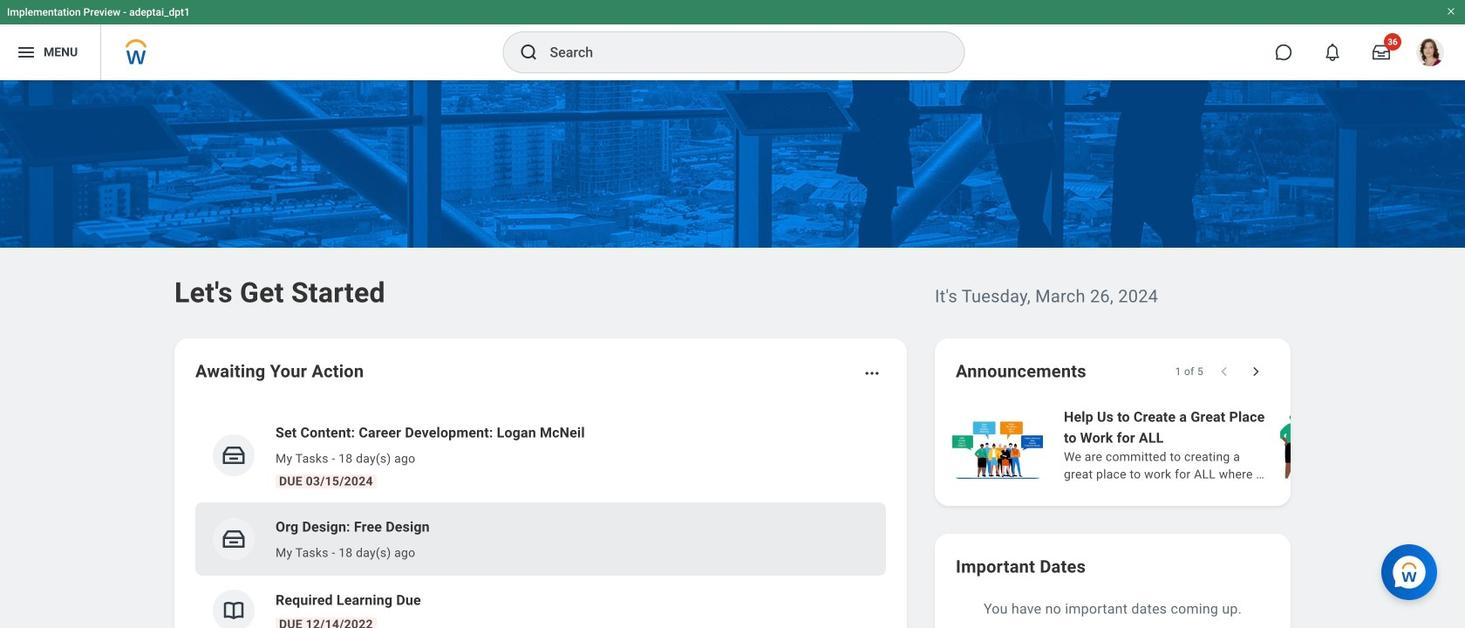 Task type: describe. For each thing, give the bounding box(es) containing it.
close environment banner image
[[1447, 6, 1457, 17]]

justify image
[[16, 42, 37, 63]]

search image
[[519, 42, 540, 63]]

inbox large image
[[1373, 44, 1391, 61]]

book open image
[[221, 598, 247, 624]]

0 horizontal spatial list
[[195, 408, 887, 628]]



Task type: vqa. For each thing, say whether or not it's contained in the screenshot.
THE NOTIFICATIONS LARGE icon
yes



Task type: locate. For each thing, give the bounding box(es) containing it.
profile logan mcneil image
[[1417, 38, 1445, 70]]

chevron right small image
[[1248, 363, 1265, 380]]

notifications large image
[[1325, 44, 1342, 61]]

list
[[949, 405, 1466, 485], [195, 408, 887, 628]]

related actions image
[[864, 365, 881, 382]]

1 vertical spatial inbox image
[[221, 526, 247, 552]]

banner
[[0, 0, 1466, 80]]

chevron left small image
[[1216, 363, 1234, 380]]

Search Workday  search field
[[550, 33, 929, 72]]

main content
[[0, 80, 1466, 628]]

1 inbox image from the top
[[221, 442, 247, 469]]

0 vertical spatial inbox image
[[221, 442, 247, 469]]

2 inbox image from the top
[[221, 526, 247, 552]]

list item
[[195, 503, 887, 576]]

1 horizontal spatial list
[[949, 405, 1466, 485]]

status
[[1176, 365, 1204, 379]]

inbox image
[[221, 442, 247, 469], [221, 526, 247, 552]]



